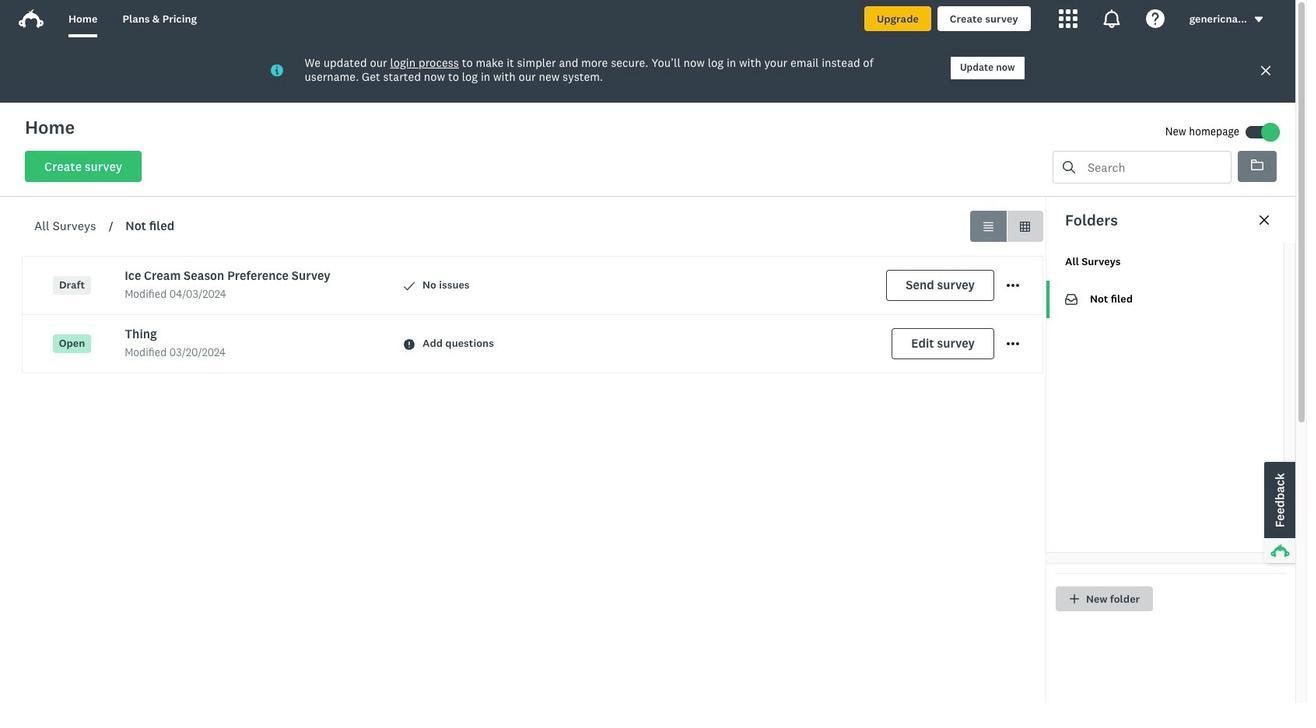 Task type: describe. For each thing, give the bounding box(es) containing it.
3 open menu image from the top
[[1007, 343, 1020, 346]]

1 brand logo image from the top
[[19, 6, 44, 31]]

warning image
[[404, 339, 415, 350]]

open menu image for no issues image
[[1007, 280, 1020, 292]]

not filed image
[[1066, 293, 1078, 306]]

open menu image for warning icon
[[1007, 338, 1020, 350]]

new folder image
[[1070, 595, 1080, 604]]

response based pricing icon image
[[1084, 511, 1134, 561]]

Search text field
[[1076, 152, 1231, 183]]

notification center icon image
[[1103, 9, 1121, 28]]



Task type: locate. For each thing, give the bounding box(es) containing it.
group
[[971, 211, 1044, 242]]

new folder image
[[1070, 594, 1080, 605]]

dialog
[[1046, 197, 1296, 704]]

no issues image
[[404, 281, 415, 292]]

search image
[[1063, 161, 1076, 174], [1063, 161, 1076, 174]]

not filed image
[[1066, 294, 1078, 305]]

1 open menu image from the top
[[1007, 280, 1020, 292]]

folders image
[[1252, 159, 1264, 171], [1252, 160, 1264, 170]]

open menu image
[[1007, 284, 1020, 287]]

2 folders image from the top
[[1252, 160, 1264, 170]]

brand logo image
[[19, 6, 44, 31], [19, 9, 44, 28]]

open menu image
[[1007, 280, 1020, 292], [1007, 338, 1020, 350], [1007, 343, 1020, 346]]

1 folders image from the top
[[1252, 159, 1264, 171]]

dropdown arrow icon image
[[1254, 14, 1265, 25], [1255, 17, 1264, 22]]

products icon image
[[1059, 9, 1078, 28], [1059, 9, 1078, 28]]

2 open menu image from the top
[[1007, 338, 1020, 350]]

help icon image
[[1146, 9, 1165, 28]]

2 brand logo image from the top
[[19, 9, 44, 28]]

x image
[[1260, 64, 1273, 76]]



Task type: vqa. For each thing, say whether or not it's contained in the screenshot.
1st Brand logo from the top of the page
yes



